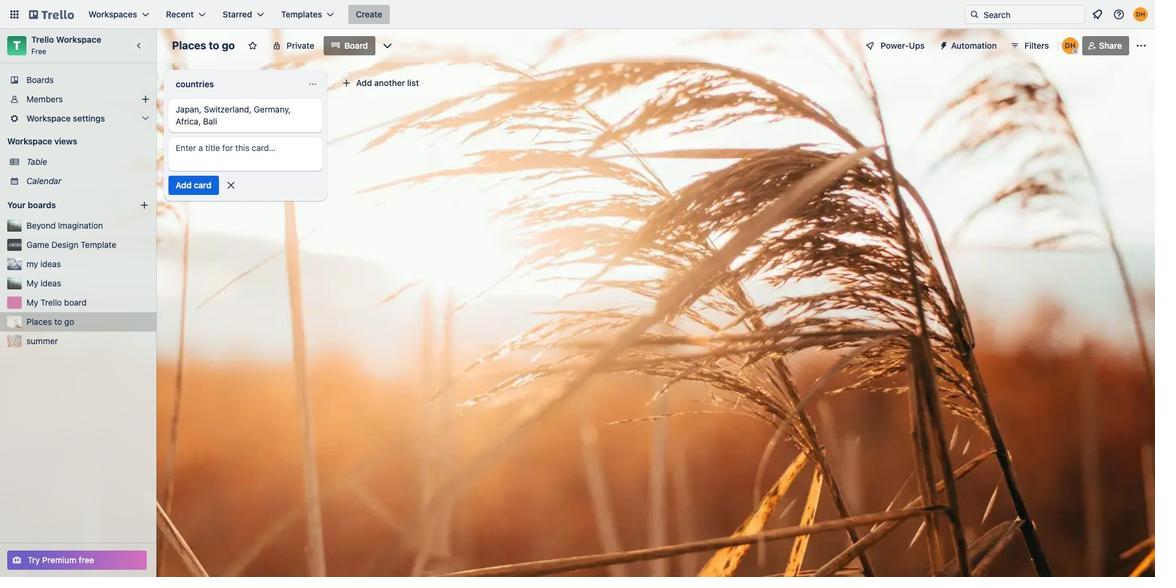 Task type: describe. For each thing, give the bounding box(es) containing it.
search image
[[970, 10, 980, 19]]

star or unstar board image
[[248, 41, 258, 51]]

your boards with 7 items element
[[7, 198, 122, 212]]

0 horizontal spatial dirk hardpeck (dirkhardpeck) image
[[1062, 37, 1079, 54]]

show menu image
[[1136, 40, 1148, 52]]

workspace navigation collapse icon image
[[131, 37, 148, 54]]

primary element
[[0, 0, 1155, 29]]

add board image
[[140, 200, 149, 210]]

back to home image
[[29, 5, 74, 24]]

open information menu image
[[1113, 8, 1125, 20]]

Search field
[[980, 6, 1085, 23]]



Task type: locate. For each thing, give the bounding box(es) containing it.
0 notifications image
[[1090, 7, 1105, 22]]

sm image
[[935, 36, 951, 53]]

1 horizontal spatial dirk hardpeck (dirkhardpeck) image
[[1134, 7, 1148, 22]]

0 vertical spatial dirk hardpeck (dirkhardpeck) image
[[1134, 7, 1148, 22]]

customize views image
[[381, 40, 393, 52]]

this member is an admin of this board. image
[[1073, 49, 1078, 54]]

1 vertical spatial dirk hardpeck (dirkhardpeck) image
[[1062, 37, 1079, 54]]

dirk hardpeck (dirkhardpeck) image
[[1134, 7, 1148, 22], [1062, 37, 1079, 54]]

Enter a title for this card… text field
[[168, 137, 323, 171]]

Board name text field
[[166, 36, 241, 55]]

dirk hardpeck (dirkhardpeck) image down search field
[[1062, 37, 1079, 54]]

cancel image
[[225, 179, 237, 191]]

None text field
[[168, 75, 303, 94]]

dirk hardpeck (dirkhardpeck) image right the open information menu image
[[1134, 7, 1148, 22]]



Task type: vqa. For each thing, say whether or not it's contained in the screenshot.
search image
yes



